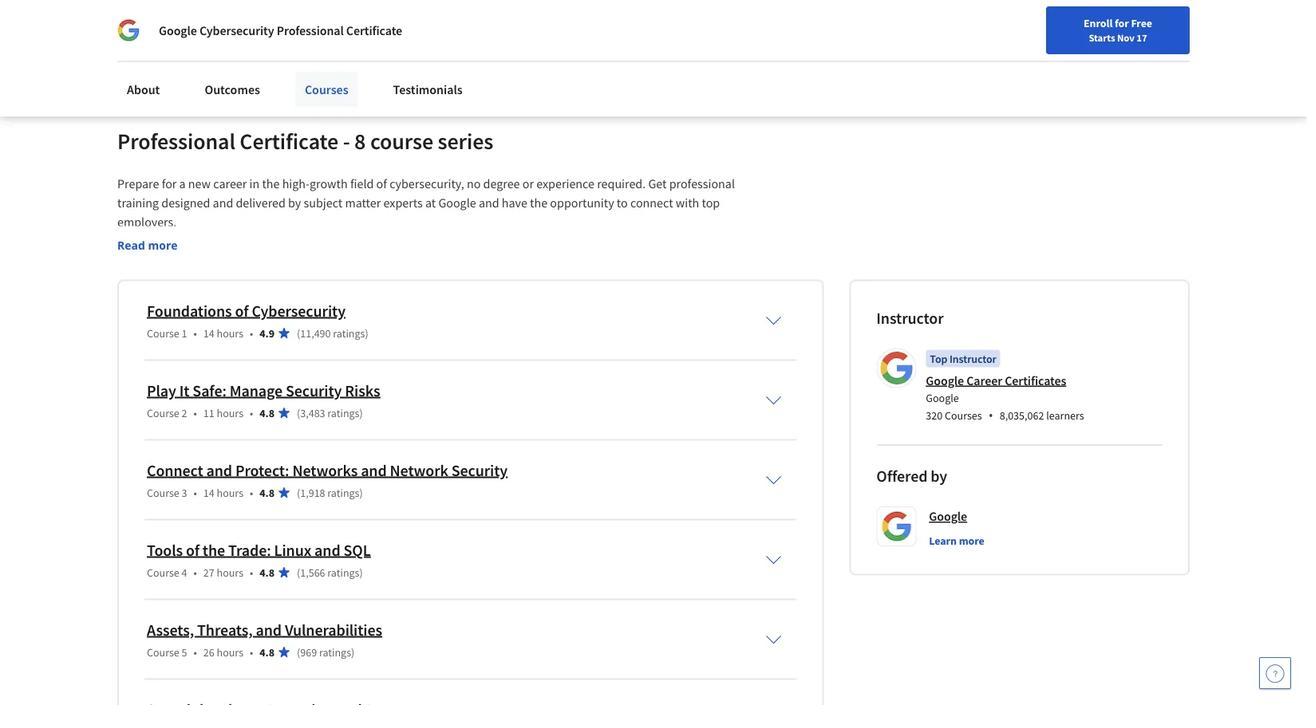 Task type: locate. For each thing, give the bounding box(es) containing it.
3,483
[[300, 406, 325, 421]]

1 hours from the top
[[217, 326, 244, 341]]

0 vertical spatial the
[[262, 176, 280, 192]]

• right 1
[[194, 326, 197, 341]]

1 4.8 from the top
[[260, 406, 275, 421]]

learn more button
[[930, 533, 985, 549]]

hours right 11 on the bottom left
[[217, 406, 244, 421]]

courses down your
[[305, 81, 349, 97]]

0 horizontal spatial of
[[186, 541, 200, 561]]

course left 3
[[147, 486, 179, 500]]

0 horizontal spatial for
[[162, 176, 177, 192]]

2 horizontal spatial of
[[376, 176, 387, 192]]

course for tools
[[147, 566, 179, 580]]

play it safe: manage security risks link
[[147, 381, 380, 401]]

course left 4
[[147, 566, 179, 580]]

4 ( from the top
[[297, 566, 300, 580]]

google up the 'learn'
[[930, 509, 968, 525]]

( 3,483 ratings )
[[297, 406, 363, 421]]

the up delivered
[[262, 176, 280, 192]]

certificate left review
[[346, 22, 402, 38]]

and down "career"
[[213, 195, 233, 211]]

ratings down sql
[[328, 566, 360, 580]]

protect:
[[235, 461, 289, 481]]

get
[[649, 176, 667, 192]]

0 horizontal spatial instructor
[[877, 308, 944, 328]]

course
[[147, 326, 179, 341], [147, 406, 179, 421], [147, 486, 179, 500], [147, 566, 179, 580], [147, 646, 179, 660]]

performance
[[337, 28, 405, 44]]

0 horizontal spatial more
[[148, 238, 178, 253]]

) down sql
[[360, 566, 363, 580]]

in left your
[[297, 28, 307, 44]]

network
[[390, 461, 449, 481]]

by down high-
[[288, 195, 301, 211]]

instructor up career
[[950, 352, 997, 366]]

1 horizontal spatial instructor
[[950, 352, 997, 366]]

5 hours from the top
[[217, 646, 244, 660]]

course for play
[[147, 406, 179, 421]]

by inside prepare for a new career in the high-growth field of cybersecurity, no degree or experience required. get professional training designed and delivered by subject matter experts at google and have the opportunity to connect with top employers. read more
[[288, 195, 301, 211]]

for left a
[[162, 176, 177, 192]]

hours for the
[[217, 566, 244, 580]]

1 horizontal spatial courses
[[945, 409, 983, 423]]

courses right 320
[[945, 409, 983, 423]]

vulnerabilities
[[285, 620, 382, 640]]

2 course from the top
[[147, 406, 179, 421]]

connect
[[631, 195, 673, 211]]

1 vertical spatial the
[[530, 195, 548, 211]]

assets, threats, and vulnerabilities
[[147, 620, 382, 640]]

hours right 27
[[217, 566, 244, 580]]

) down the connect and protect: networks and network security
[[360, 486, 363, 500]]

3 4.8 from the top
[[260, 566, 275, 580]]

4.8 for networks
[[260, 486, 275, 500]]

and up 'course 3 • 14 hours •'
[[206, 461, 232, 481]]

hours for safe:
[[217, 406, 244, 421]]

4.8 down the protect:
[[260, 486, 275, 500]]

professional right media
[[277, 22, 344, 38]]

0 horizontal spatial in
[[249, 176, 260, 192]]

2 14 from the top
[[203, 486, 215, 500]]

0 vertical spatial for
[[1115, 16, 1129, 30]]

course for assets,
[[147, 646, 179, 660]]

3 course from the top
[[147, 486, 179, 500]]

1
[[182, 326, 187, 341]]

trade:
[[228, 541, 271, 561]]

0 vertical spatial 14
[[203, 326, 215, 341]]

the up 27
[[203, 541, 225, 561]]

0 horizontal spatial security
[[286, 381, 342, 401]]

14 right 1
[[203, 326, 215, 341]]

0 horizontal spatial the
[[203, 541, 225, 561]]

0 horizontal spatial certificate
[[240, 127, 339, 155]]

( down assets, threats, and vulnerabilities link
[[297, 646, 300, 660]]

course 4 • 27 hours •
[[147, 566, 253, 580]]

more down employers.
[[148, 238, 178, 253]]

the down or
[[530, 195, 548, 211]]

play
[[147, 381, 176, 401]]

tools of the trade: linux and sql
[[147, 541, 371, 561]]

3 hours from the top
[[217, 486, 244, 500]]

( down linux
[[297, 566, 300, 580]]

) for network
[[360, 486, 363, 500]]

safe:
[[193, 381, 227, 401]]

connect
[[147, 461, 203, 481]]

course for foundations
[[147, 326, 179, 341]]

cybersecurity up 11,490
[[252, 301, 346, 321]]

course for connect
[[147, 486, 179, 500]]

1 ( from the top
[[297, 326, 300, 341]]

1 vertical spatial in
[[249, 176, 260, 192]]

for inside the "enroll for free starts nov 17"
[[1115, 16, 1129, 30]]

1 course from the top
[[147, 326, 179, 341]]

instructor inside top instructor google career certificates google 320 courses • 8,035,062 learners
[[950, 352, 997, 366]]

of up course 4 • 27 hours • at the bottom
[[186, 541, 200, 561]]

ratings down the connect and protect: networks and network security
[[328, 486, 360, 500]]

1 horizontal spatial more
[[959, 534, 985, 548]]

0 vertical spatial of
[[376, 176, 387, 192]]

instructor
[[877, 308, 944, 328], [950, 352, 997, 366]]

more right the 'learn'
[[959, 534, 985, 548]]

course 5 • 26 hours •
[[147, 646, 253, 660]]

0 vertical spatial professional
[[277, 22, 344, 38]]

outcomes
[[205, 81, 260, 97]]

None search field
[[228, 10, 611, 42]]

course left '5'
[[147, 646, 179, 660]]

14
[[203, 326, 215, 341], [203, 486, 215, 500]]

hours down the protect:
[[217, 486, 244, 500]]

4.8 down tools of the trade: linux and sql link
[[260, 566, 275, 580]]

1 vertical spatial cybersecurity
[[252, 301, 346, 321]]

by
[[288, 195, 301, 211], [931, 467, 948, 487]]

in up delivered
[[249, 176, 260, 192]]

1 vertical spatial certificate
[[240, 127, 339, 155]]

(
[[297, 326, 300, 341], [297, 406, 300, 421], [297, 486, 300, 500], [297, 566, 300, 580], [297, 646, 300, 660]]

( down networks
[[297, 486, 300, 500]]

0 vertical spatial security
[[286, 381, 342, 401]]

connect and protect: networks and network security link
[[147, 461, 508, 481]]

at
[[425, 195, 436, 211]]

1 14 from the top
[[203, 326, 215, 341]]

coursera career certificate image
[[889, 0, 1154, 92]]

5
[[182, 646, 187, 660]]

0 vertical spatial more
[[148, 238, 178, 253]]

social
[[204, 28, 235, 44]]

2 horizontal spatial the
[[530, 195, 548, 211]]

1 vertical spatial security
[[452, 461, 508, 481]]

help center image
[[1266, 664, 1285, 683]]

1 vertical spatial 14
[[203, 486, 215, 500]]

on
[[188, 28, 202, 44]]

• down the protect:
[[250, 486, 253, 500]]

nov
[[1118, 31, 1135, 44]]

2 hours from the top
[[217, 406, 244, 421]]

security right network
[[452, 461, 508, 481]]

have
[[502, 195, 528, 211]]

• down manage
[[250, 406, 253, 421]]

ratings down risks
[[328, 406, 360, 421]]

) for and
[[360, 566, 363, 580]]

read more button
[[117, 237, 178, 254]]

4.8 down assets, threats, and vulnerabilities
[[260, 646, 275, 660]]

professional up a
[[117, 127, 235, 155]]

linux
[[274, 541, 312, 561]]

of up course 1 • 14 hours •
[[235, 301, 249, 321]]

0 horizontal spatial by
[[288, 195, 301, 211]]

• down trade:
[[250, 566, 253, 580]]

14 right 3
[[203, 486, 215, 500]]

• right 3
[[194, 486, 197, 500]]

google
[[159, 22, 197, 38], [439, 195, 476, 211], [926, 373, 965, 389], [926, 391, 959, 406], [930, 509, 968, 525]]

and right media
[[274, 28, 295, 44]]

hours for cybersecurity
[[217, 326, 244, 341]]

0 vertical spatial certificate
[[346, 22, 402, 38]]

course left 2
[[147, 406, 179, 421]]

by right the offered
[[931, 467, 948, 487]]

1 horizontal spatial for
[[1115, 16, 1129, 30]]

5 ( from the top
[[297, 646, 300, 660]]

professional
[[670, 176, 735, 192]]

1 vertical spatial more
[[959, 534, 985, 548]]

media
[[238, 28, 271, 44]]

delivered
[[236, 195, 286, 211]]

2 vertical spatial the
[[203, 541, 225, 561]]

4 hours from the top
[[217, 566, 244, 580]]

enroll
[[1084, 16, 1113, 30]]

cybersecurity
[[199, 22, 274, 38], [252, 301, 346, 321]]

2 vertical spatial of
[[186, 541, 200, 561]]

certificate
[[346, 22, 402, 38], [240, 127, 339, 155]]

4.8 for trade:
[[260, 566, 275, 580]]

google down no
[[439, 195, 476, 211]]

ratings for and
[[328, 486, 360, 500]]

1 horizontal spatial of
[[235, 301, 249, 321]]

play it safe: manage security risks
[[147, 381, 380, 401]]

in
[[297, 28, 307, 44], [249, 176, 260, 192]]

course left 1
[[147, 326, 179, 341]]

for up nov
[[1115, 16, 1129, 30]]

1 vertical spatial instructor
[[950, 352, 997, 366]]

cybersecurity right it
[[199, 22, 274, 38]]

1 vertical spatial courses
[[945, 409, 983, 423]]

foundations of cybersecurity
[[147, 301, 346, 321]]

read
[[117, 238, 145, 253]]

0 horizontal spatial professional
[[117, 127, 235, 155]]

1 vertical spatial by
[[931, 467, 948, 487]]

to
[[617, 195, 628, 211]]

hours
[[217, 326, 244, 341], [217, 406, 244, 421], [217, 486, 244, 500], [217, 566, 244, 580], [217, 646, 244, 660]]

) down risks
[[360, 406, 363, 421]]

instructor up top
[[877, 308, 944, 328]]

security
[[286, 381, 342, 401], [452, 461, 508, 481]]

professional certificate - 8 course series
[[117, 127, 494, 155]]

for for enroll
[[1115, 16, 1129, 30]]

and left network
[[361, 461, 387, 481]]

4 course from the top
[[147, 566, 179, 580]]

security up 3,483 on the left bottom of the page
[[286, 381, 342, 401]]

hours for protect:
[[217, 486, 244, 500]]

( 1,918 ratings )
[[297, 486, 363, 500]]

2 4.8 from the top
[[260, 486, 275, 500]]

more inside prepare for a new career in the high-growth field of cybersecurity, no degree or experience required. get professional training designed and delivered by subject matter experts at google and have the opportunity to connect with top employers. read more
[[148, 238, 178, 253]]

( for trade:
[[297, 566, 300, 580]]

required.
[[597, 176, 646, 192]]

and
[[274, 28, 295, 44], [213, 195, 233, 211], [479, 195, 499, 211], [206, 461, 232, 481], [361, 461, 387, 481], [315, 541, 341, 561], [256, 620, 282, 640]]

3 ( from the top
[[297, 486, 300, 500]]

0 vertical spatial in
[[297, 28, 307, 44]]

• left 8,035,062
[[989, 407, 994, 424]]

4.8
[[260, 406, 275, 421], [260, 486, 275, 500], [260, 566, 275, 580], [260, 646, 275, 660]]

1 vertical spatial of
[[235, 301, 249, 321]]

coursera image
[[19, 13, 121, 39]]

hours right 26
[[217, 646, 244, 660]]

high-
[[282, 176, 310, 192]]

5 course from the top
[[147, 646, 179, 660]]

of right field
[[376, 176, 387, 192]]

hours down foundations of cybersecurity
[[217, 326, 244, 341]]

series
[[438, 127, 494, 155]]

the
[[262, 176, 280, 192], [530, 195, 548, 211], [203, 541, 225, 561]]

experts
[[384, 195, 423, 211]]

google image
[[117, 19, 140, 42]]

( down play it safe: manage security risks link
[[297, 406, 300, 421]]

course 2 • 11 hours •
[[147, 406, 253, 421]]

( right 4.9
[[297, 326, 300, 341]]

review
[[408, 28, 443, 44]]

matter
[[345, 195, 381, 211]]

more inside 'learn more' button
[[959, 534, 985, 548]]

ratings for linux
[[328, 566, 360, 580]]

for inside prepare for a new career in the high-growth field of cybersecurity, no degree or experience required. get professional training designed and delivered by subject matter experts at google and have the opportunity to connect with top employers. read more
[[162, 176, 177, 192]]

320
[[926, 409, 943, 423]]

0 vertical spatial by
[[288, 195, 301, 211]]

new
[[188, 176, 211, 192]]

of
[[376, 176, 387, 192], [235, 301, 249, 321], [186, 541, 200, 561]]

0 vertical spatial courses
[[305, 81, 349, 97]]

outcomes link
[[195, 72, 270, 107]]

for
[[1115, 16, 1129, 30], [162, 176, 177, 192]]

certificate up high-
[[240, 127, 339, 155]]

ratings down the vulnerabilities
[[319, 646, 351, 660]]

) right 11,490
[[365, 326, 369, 341]]

4.8 down play it safe: manage security risks link
[[260, 406, 275, 421]]

1 horizontal spatial certificate
[[346, 22, 402, 38]]

• left 4.9
[[250, 326, 253, 341]]

2 ( from the top
[[297, 406, 300, 421]]

course 1 • 14 hours •
[[147, 326, 253, 341]]

1 vertical spatial for
[[162, 176, 177, 192]]

27
[[203, 566, 215, 580]]

1 vertical spatial professional
[[117, 127, 235, 155]]

4 4.8 from the top
[[260, 646, 275, 660]]

google career certificates image
[[879, 351, 914, 386]]

career
[[967, 373, 1003, 389]]



Task type: describe. For each thing, give the bounding box(es) containing it.
free
[[1132, 16, 1153, 30]]

google cybersecurity professional certificate
[[159, 22, 402, 38]]

1 horizontal spatial in
[[297, 28, 307, 44]]

11
[[203, 406, 215, 421]]

learn more
[[930, 534, 985, 548]]

8,035,062
[[1000, 409, 1045, 423]]

networks
[[293, 461, 358, 481]]

1 horizontal spatial the
[[262, 176, 280, 192]]

• down assets, threats, and vulnerabilities link
[[250, 646, 253, 660]]

manage
[[230, 381, 283, 401]]

and down degree
[[479, 195, 499, 211]]

your
[[310, 28, 334, 44]]

4.8 for vulnerabilities
[[260, 646, 275, 660]]

offered
[[877, 467, 928, 487]]

( 11,490 ratings )
[[297, 326, 369, 341]]

( for vulnerabilities
[[297, 646, 300, 660]]

top
[[702, 195, 720, 211]]

employers.
[[117, 215, 177, 230]]

it
[[178, 28, 185, 44]]

2
[[182, 406, 187, 421]]

certificates
[[1005, 373, 1067, 389]]

testimonials
[[393, 81, 463, 97]]

a
[[179, 176, 186, 192]]

) for risks
[[360, 406, 363, 421]]

8
[[355, 127, 366, 155]]

foundations of cybersecurity link
[[147, 301, 346, 321]]

0 vertical spatial instructor
[[877, 308, 944, 328]]

hours for and
[[217, 646, 244, 660]]

connect and protect: networks and network security
[[147, 461, 508, 481]]

0 vertical spatial cybersecurity
[[199, 22, 274, 38]]

google link
[[930, 507, 968, 527]]

prepare for a new career in the high-growth field of cybersecurity, no degree or experience required. get professional training designed and delivered by subject matter experts at google and have the opportunity to connect with top employers. read more
[[117, 176, 738, 253]]

0 horizontal spatial courses
[[305, 81, 349, 97]]

• right 4
[[194, 566, 197, 580]]

prepare
[[117, 176, 159, 192]]

courses link
[[295, 72, 358, 107]]

for for prepare
[[162, 176, 177, 192]]

learn
[[930, 534, 957, 548]]

1 horizontal spatial by
[[931, 467, 948, 487]]

tools of the trade: linux and sql link
[[147, 541, 371, 561]]

4
[[182, 566, 187, 580]]

11,490
[[300, 326, 331, 341]]

top instructor google career certificates google 320 courses • 8,035,062 learners
[[926, 352, 1085, 424]]

foundations
[[147, 301, 232, 321]]

with
[[676, 195, 700, 211]]

experience
[[537, 176, 595, 192]]

courses inside top instructor google career certificates google 320 courses • 8,035,062 learners
[[945, 409, 983, 423]]

ratings right 11,490
[[333, 326, 365, 341]]

share
[[145, 28, 175, 44]]

learners
[[1047, 409, 1085, 423]]

growth
[[310, 176, 348, 192]]

3
[[182, 486, 187, 500]]

1 horizontal spatial professional
[[277, 22, 344, 38]]

• right '5'
[[194, 646, 197, 660]]

1 horizontal spatial security
[[452, 461, 508, 481]]

it
[[179, 381, 190, 401]]

testimonials link
[[384, 72, 472, 107]]

14 for foundations
[[203, 326, 215, 341]]

offered by
[[877, 467, 948, 487]]

and right "threats,"
[[256, 620, 282, 640]]

course
[[370, 127, 434, 155]]

field
[[350, 176, 374, 192]]

-
[[343, 127, 350, 155]]

sql
[[344, 541, 371, 561]]

1,918
[[300, 486, 325, 500]]

4.8 for manage
[[260, 406, 275, 421]]

training
[[117, 195, 159, 211]]

( for networks
[[297, 486, 300, 500]]

) down the vulnerabilities
[[351, 646, 355, 660]]

show notifications image
[[1092, 20, 1111, 39]]

17
[[1137, 31, 1148, 44]]

no
[[467, 176, 481, 192]]

google career certificates link
[[926, 373, 1067, 389]]

google inside prepare for a new career in the high-growth field of cybersecurity, no degree or experience required. get professional training designed and delivered by subject matter experts at google and have the opportunity to connect with top employers. read more
[[439, 195, 476, 211]]

course 3 • 14 hours •
[[147, 486, 253, 500]]

about
[[127, 81, 160, 97]]

degree
[[483, 176, 520, 192]]

share it on social media and in your performance review
[[145, 28, 443, 44]]

or
[[523, 176, 534, 192]]

of for the
[[186, 541, 200, 561]]

about link
[[117, 72, 170, 107]]

of for cybersecurity
[[235, 301, 249, 321]]

4.9
[[260, 326, 275, 341]]

assets,
[[147, 620, 194, 640]]

1,566
[[300, 566, 325, 580]]

subject
[[304, 195, 343, 211]]

( 969 ratings )
[[297, 646, 355, 660]]

google up 320
[[926, 391, 959, 406]]

career
[[213, 176, 247, 192]]

26
[[203, 646, 215, 660]]

google down top
[[926, 373, 965, 389]]

( for manage
[[297, 406, 300, 421]]

assets, threats, and vulnerabilities link
[[147, 620, 382, 640]]

opportunity
[[550, 195, 614, 211]]

and up the ( 1,566 ratings ) at the bottom left of page
[[315, 541, 341, 561]]

• right 2
[[194, 406, 197, 421]]

ratings for security
[[328, 406, 360, 421]]

14 for connect
[[203, 486, 215, 500]]

in inside prepare for a new career in the high-growth field of cybersecurity, no degree or experience required. get professional training designed and delivered by subject matter experts at google and have the opportunity to connect with top employers. read more
[[249, 176, 260, 192]]

tools
[[147, 541, 183, 561]]

of inside prepare for a new career in the high-growth field of cybersecurity, no degree or experience required. get professional training designed and delivered by subject matter experts at google and have the opportunity to connect with top employers. read more
[[376, 176, 387, 192]]

cybersecurity,
[[390, 176, 464, 192]]

google left social
[[159, 22, 197, 38]]

threats,
[[197, 620, 253, 640]]

• inside top instructor google career certificates google 320 courses • 8,035,062 learners
[[989, 407, 994, 424]]

( 1,566 ratings )
[[297, 566, 363, 580]]



Task type: vqa. For each thing, say whether or not it's contained in the screenshot.


